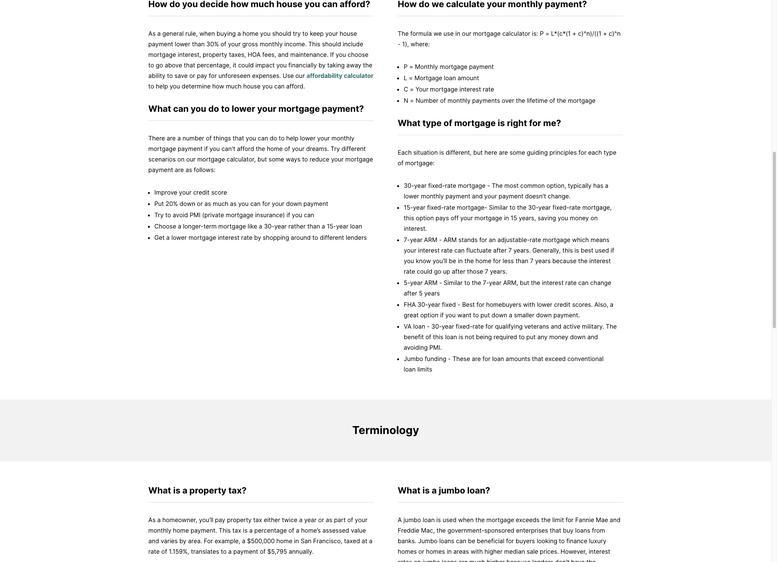 Task type: locate. For each thing, give the bounding box(es) containing it.
some inside the there are a number of things that you can do to help lower your monthly mortgage payment if you can't afford the home of your dreams. try different scenarios on our mortgage calculator, but some ways to reduce your mortgage payment are as follows:
[[269, 155, 284, 163]]

- down you'll
[[439, 279, 442, 286]]

do
[[208, 104, 219, 114], [270, 134, 277, 142]]

term
[[204, 222, 217, 230]]

translates
[[191, 548, 219, 555]]

0 horizontal spatial do
[[208, 104, 219, 114]]

1 horizontal spatial years.
[[514, 247, 531, 254]]

0 horizontal spatial after
[[404, 290, 417, 297]]

payment down $500,000
[[233, 548, 258, 555]]

your
[[326, 30, 338, 37], [228, 40, 241, 48], [257, 104, 276, 114], [317, 134, 330, 142], [292, 145, 305, 152], [331, 155, 344, 163], [179, 189, 192, 196], [485, 192, 497, 200], [272, 200, 285, 207], [460, 214, 473, 222], [404, 247, 416, 254], [355, 516, 368, 524]]

by inside as a general rule, when buying a home you should try to keep your house payment lower than 30% of your gross monthly income. this should include mortgage interest, property taxes, hoa fees, and maintenance. if you choose to go above that percentage, it could impact you financially by taking away the ability to save or pay for unforeseen expenses. use our
[[319, 61, 326, 69]]

help inside the there are a number of things that you can do to help lower your monthly mortgage payment if you can't afford the home of your dreams. try different scenarios on our mortgage calculator, but some ways to reduce your mortgage payment are as follows:
[[286, 134, 298, 142]]

7- down those
[[483, 279, 489, 286]]

1 vertical spatial go
[[434, 268, 441, 275]]

the up 1),
[[398, 30, 409, 37]]

0 horizontal spatial p
[[404, 63, 408, 70]]

that inside the there are a number of things that you can do to help lower your monthly mortgage payment if you can't afford the home of your dreams. try different scenarios on our mortgage calculator, but some ways to reduce your mortgage payment are as follows:
[[233, 134, 244, 142]]

type inside each situation is different, but here are some guiding principles for each type of mortgage:
[[604, 149, 617, 156]]

luxury
[[589, 537, 607, 545]]

1 horizontal spatial the
[[492, 182, 503, 189]]

+ left c)^n
[[603, 30, 607, 37]]

our down financially
[[296, 72, 305, 79]]

2 horizontal spatial than
[[516, 257, 528, 265]]

our inside the formula we use in our mortgage calculator is: p = l*(c*(1 + c)^n)/((1 + c)^n - 1), where:
[[462, 30, 471, 37]]

0 horizontal spatial payment.
[[191, 527, 217, 534]]

can down what can you do to lower your mortgage payment?
[[258, 134, 268, 142]]

that inside 30-year fixed-rate mortgage - the most common option, typically has a lower monthly payment and your payment doesn't change. 15-year fixed-rate mortgage- similar to the 30-year fixed-rate mortgage, this option pays off your mortgage in 15 years, saving you money on interest. 7-year arm - arm stands for an adjustable-rate mortgage which means your interest rate can fluctuate after 7 years. generally, this is best used if you know you'll be in the home for less than 7 years because the interest rate could go up after those 7 years. 5-year arm - similar to the 7-year arm, but the interest rate can change after 5 years fha 30-year fixed - best for homebuyers with lower credit scores. also, a great option if you want to put down a smaller down payment. va loan - 30-year fixed-rate for qualifying veterans and active military. the benefit of this loan is not being required to put any money down and avoiding pmi. jumbo funding - these are for loan amounts that exceed conventional loan limits
[[532, 355, 544, 363]]

could down the know
[[417, 268, 433, 275]]

1 vertical spatial credit
[[554, 301, 571, 308]]

help up the ways
[[286, 134, 298, 142]]

1 vertical spatial by
[[254, 234, 261, 241]]

for inside each situation is different, but here are some guiding principles for each type of mortgage:
[[579, 149, 587, 156]]

veterans
[[524, 323, 549, 330]]

1 vertical spatial type
[[604, 149, 617, 156]]

are inside each situation is different, but here are some guiding principles for each type of mortgage:
[[499, 149, 508, 156]]

years right 5 on the bottom
[[424, 290, 440, 297]]

that down the interest,
[[184, 61, 195, 69]]

2 as from the top
[[148, 516, 156, 524]]

0 vertical spatial calculator
[[503, 30, 530, 37]]

1 horizontal spatial p
[[540, 30, 544, 37]]

0 vertical spatial this
[[404, 214, 414, 222]]

home up "gross"
[[243, 30, 259, 37]]

can up insurance)
[[250, 200, 261, 207]]

0 horizontal spatial but
[[258, 155, 267, 163]]

interest
[[460, 85, 481, 93], [218, 234, 240, 241], [418, 247, 440, 254], [589, 257, 611, 265], [542, 279, 564, 286], [589, 548, 611, 555]]

1 horizontal spatial calculator
[[503, 30, 530, 37]]

homes down mac,
[[426, 548, 445, 555]]

you down determine
[[191, 104, 206, 114]]

ability
[[148, 72, 165, 79]]

by up 1.159%,
[[179, 537, 186, 545]]

fixed- down the "want"
[[456, 323, 473, 330]]

when inside as a general rule, when buying a home you should try to keep your house payment lower than 30% of your gross monthly income. this should include mortgage interest, property taxes, hoa fees, and maintenance. if you choose to go above that percentage, it could impact you financially by taking away the ability to save or pay for unforeseen expenses. use our
[[199, 30, 215, 37]]

calculator inside the formula we use in our mortgage calculator is: p = l*(c*(1 + c)^n)/((1 + c)^n - 1), where:
[[503, 30, 530, 37]]

sale
[[527, 548, 538, 555]]

arm,
[[503, 279, 518, 286]]

of inside each situation is different, but here are some guiding principles for each type of mortgage:
[[398, 159, 404, 167]]

by for financially
[[319, 61, 326, 69]]

1 vertical spatial money
[[549, 333, 569, 341]]

to
[[303, 30, 308, 37], [148, 61, 154, 69], [167, 72, 173, 79], [148, 82, 154, 90], [221, 104, 230, 114], [279, 134, 285, 142], [302, 155, 308, 163], [510, 204, 516, 211], [165, 211, 171, 219], [312, 234, 318, 241], [465, 279, 470, 286], [473, 311, 479, 319], [519, 333, 525, 341], [559, 537, 565, 545], [221, 548, 227, 555]]

payment down number
[[178, 145, 203, 152]]

longer-
[[183, 222, 204, 230]]

what for what is a jumbo loan?
[[398, 485, 421, 496]]

government-
[[448, 527, 484, 534]]

0 vertical spatial type
[[423, 118, 442, 128]]

but left here
[[473, 149, 483, 156]]

or inside as a homeowner, you'll pay property tax either twice a year or as part of your monthly home payment. this tax is a percentage of a home's assessed value and varies by area. for example, a $500,000 home in san francisco, taxed at a rate of 1.159%, translates to a payment of $5,795 annually.
[[318, 516, 324, 524]]

in right use
[[455, 30, 460, 37]]

1 horizontal spatial this
[[308, 40, 320, 48]]

0 horizontal spatial similar
[[444, 279, 463, 286]]

1 vertical spatial be
[[468, 537, 475, 545]]

0 horizontal spatial house
[[243, 82, 261, 90]]

1 vertical spatial 15-
[[327, 222, 336, 230]]

payment. down you'll
[[191, 527, 217, 534]]

the inside as a general rule, when buying a home you should try to keep your house payment lower than 30% of your gross monthly income. this should include mortgage interest, property taxes, hoa fees, and maintenance. if you choose to go above that percentage, it could impact you financially by taking away the ability to save or pay for unforeseen expenses. use our
[[363, 61, 372, 69]]

2 horizontal spatial by
[[319, 61, 326, 69]]

0 vertical spatial lenders
[[346, 234, 367, 241]]

1 vertical spatial jumbo
[[404, 516, 421, 524]]

interest inside the a jumbo loan is used when the mortgage exceeds the limit for fannie mae and freddie mac, the government-sponsored enterprises that buy loans from banks. jumbo loans can be beneficial for buyers looking to finance luxury homes or homes in areas with higher median sale prices. however, interest rates on jumbo loans are much higher because lenders don't have
[[589, 548, 611, 555]]

can down use
[[274, 82, 285, 90]]

tax left either
[[253, 516, 262, 524]]

1 horizontal spatial house
[[340, 30, 357, 37]]

lower up veterans at the right
[[537, 301, 553, 308]]

house inside as a general rule, when buying a home you should try to keep your house payment lower than 30% of your gross monthly income. this should include mortgage interest, property taxes, hoa fees, and maintenance. if you choose to go above that percentage, it could impact you financially by taking away the ability to save or pay for unforeseen expenses. use our
[[340, 30, 357, 37]]

0 vertical spatial 7
[[509, 247, 512, 254]]

for down the percentage,
[[209, 72, 217, 79]]

try down put
[[154, 211, 164, 219]]

above
[[165, 61, 182, 69]]

p inside p = monthly mortgage payment l = mortgage loan amount c = your mortgage interest rate n = number of monthly payments over the lifetime of the mortgage
[[404, 63, 408, 70]]

n
[[404, 97, 408, 104]]

0 vertical spatial pay
[[197, 72, 207, 79]]

calculator
[[503, 30, 530, 37], [344, 72, 374, 79]]

than down rule,
[[192, 40, 205, 48]]

exceeds
[[516, 516, 540, 524]]

jumbo inside 30-year fixed-rate mortgage - the most common option, typically has a lower monthly payment and your payment doesn't change. 15-year fixed-rate mortgage- similar to the 30-year fixed-rate mortgage, this option pays off your mortgage in 15 years, saving you money on interest. 7-year arm - arm stands for an adjustable-rate mortgage which means your interest rate can fluctuate after 7 years. generally, this is best used if you know you'll be in the home for less than 7 years because the interest rate could go up after those 7 years. 5-year arm - similar to the 7-year arm, but the interest rate can change after 5 years fha 30-year fixed - best for homebuyers with lower credit scores. also, a great option if you want to put down a smaller down payment. va loan - 30-year fixed-rate for qualifying veterans and active military. the benefit of this loan is not being required to put any money down and avoiding pmi. jumbo funding - these are for loan amounts that exceed conventional loan limits
[[404, 355, 423, 363]]

0 horizontal spatial try
[[154, 211, 164, 219]]

type right each
[[604, 149, 617, 156]]

go up ability
[[156, 61, 163, 69]]

2 + from the left
[[603, 30, 607, 37]]

of inside 30-year fixed-rate mortgage - the most common option, typically has a lower monthly payment and your payment doesn't change. 15-year fixed-rate mortgage- similar to the 30-year fixed-rate mortgage, this option pays off your mortgage in 15 years, saving you money on interest. 7-year arm - arm stands for an adjustable-rate mortgage which means your interest rate can fluctuate after 7 years. generally, this is best used if you know you'll be in the home for less than 7 years because the interest rate could go up after those 7 years. 5-year arm - similar to the 7-year arm, but the interest rate can change after 5 years fha 30-year fixed - best for homebuyers with lower credit scores. also, a great option if you want to put down a smaller down payment. va loan - 30-year fixed-rate for qualifying veterans and active military. the benefit of this loan is not being required to put any money down and avoiding pmi. jumbo funding - these are for loan amounts that exceed conventional loan limits
[[426, 333, 431, 341]]

1 horizontal spatial be
[[468, 537, 475, 545]]

get
[[154, 234, 165, 241]]

are inside the a jumbo loan is used when the mortgage exceeds the limit for fannie mae and freddie mac, the government-sponsored enterprises that buy loans from banks. jumbo loans can be beneficial for buyers looking to finance luxury homes or homes in areas with higher median sale prices. however, interest rates on jumbo loans are much higher because lenders don't have
[[459, 558, 468, 562]]

some inside each situation is different, but here are some guiding principles for each type of mortgage:
[[510, 149, 525, 156]]

30- up pmi.
[[431, 323, 442, 330]]

lenders inside the a jumbo loan is used when the mortgage exceeds the limit for fannie mae and freddie mac, the government-sponsored enterprises that buy loans from banks. jumbo loans can be beneficial for buyers looking to finance luxury homes or homes in areas with higher median sale prices. however, interest rates on jumbo loans are much higher because lenders don't have
[[532, 558, 554, 562]]

0 vertical spatial different
[[342, 145, 366, 152]]

- left best
[[458, 301, 461, 308]]

when up government-
[[458, 516, 474, 524]]

2 horizontal spatial this
[[563, 247, 573, 254]]

this up 'interest.'
[[404, 214, 414, 222]]

p inside the formula we use in our mortgage calculator is: p = l*(c*(1 + c)^n)/((1 + c)^n - 1), where:
[[540, 30, 544, 37]]

similar down up
[[444, 279, 463, 286]]

fluctuate
[[466, 247, 492, 254]]

1 horizontal spatial with
[[523, 301, 535, 308]]

hoa
[[248, 51, 261, 58]]

loan?
[[467, 485, 490, 496]]

different right around on the left top of the page
[[320, 234, 344, 241]]

years
[[535, 257, 551, 265], [424, 290, 440, 297]]

p right is: on the right
[[540, 30, 544, 37]]

monthly inside as a homeowner, you'll pay property tax either twice a year or as part of your monthly home payment. this tax is a percentage of a home's assessed value and varies by area. for example, a $500,000 home in san francisco, taxed at a rate of 1.159%, translates to a payment of $5,795 annually.
[[148, 527, 171, 534]]

1 vertical spatial lenders
[[532, 558, 554, 562]]

loan inside the a jumbo loan is used when the mortgage exceeds the limit for fannie mae and freddie mac, the government-sponsored enterprises that buy loans from banks. jumbo loans can be beneficial for buyers looking to finance luxury homes or homes in areas with higher median sale prices. however, interest rates on jumbo loans are much higher because lenders don't have
[[423, 516, 435, 524]]

rule,
[[185, 30, 198, 37]]

some
[[510, 149, 525, 156], [269, 155, 284, 163]]

general
[[162, 30, 184, 37]]

pay inside as a homeowner, you'll pay property tax either twice a year or as part of your monthly home payment. this tax is a percentage of a home's assessed value and varies by area. for example, a $500,000 home in san francisco, taxed at a rate of 1.159%, translates to a payment of $5,795 annually.
[[215, 516, 225, 524]]

for
[[204, 537, 213, 545]]

an
[[489, 236, 496, 244]]

0 horizontal spatial should
[[272, 30, 291, 37]]

1 horizontal spatial on
[[414, 558, 421, 562]]

0 horizontal spatial used
[[443, 516, 457, 524]]

payment
[[148, 40, 173, 48], [469, 63, 494, 70], [178, 145, 203, 152], [148, 166, 173, 174], [446, 192, 470, 200], [499, 192, 524, 200], [304, 200, 328, 207], [233, 548, 258, 555]]

payment up amount
[[469, 63, 494, 70]]

7 up less
[[509, 247, 512, 254]]

7
[[509, 247, 512, 254], [530, 257, 534, 265], [485, 268, 488, 275]]

on inside the a jumbo loan is used when the mortgage exceeds the limit for fannie mae and freddie mac, the government-sponsored enterprises that buy loans from banks. jumbo loans can be beneficial for buyers looking to finance luxury homes or homes in areas with higher median sale prices. however, interest rates on jumbo loans are much higher because lenders don't have
[[414, 558, 421, 562]]

try inside the there are a number of things that you can do to help lower your monthly mortgage payment if you can't afford the home of your dreams. try different scenarios on our mortgage calculator, but some ways to reduce your mortgage payment are as follows:
[[331, 145, 340, 152]]

2 vertical spatial much
[[470, 558, 485, 562]]

is
[[498, 118, 505, 128], [440, 149, 444, 156], [575, 247, 579, 254], [459, 333, 463, 341], [173, 485, 180, 496], [423, 485, 430, 496], [436, 516, 441, 524], [243, 527, 248, 534]]

1 horizontal spatial this
[[433, 333, 444, 341]]

exceed
[[545, 355, 566, 363]]

1 vertical spatial try
[[154, 211, 164, 219]]

1 vertical spatial pay
[[215, 516, 225, 524]]

be up up
[[449, 257, 456, 265]]

how
[[212, 82, 224, 90]]

0 horizontal spatial on
[[177, 155, 185, 163]]

lower inside improve your credit score put 20% down or as much as you can for your down payment try to avoid pmi (private mortgage insurance) if you can choose a longer-term mortgage like a 30-year rather than a 15-year loan get a lower mortgage interest rate by shopping around to different lenders
[[171, 234, 187, 241]]

things
[[213, 134, 231, 142]]

homebuyers
[[486, 301, 522, 308]]

2 vertical spatial by
[[179, 537, 186, 545]]

in left "san"
[[294, 537, 299, 545]]

$500,000
[[247, 537, 275, 545]]

used up government-
[[443, 516, 457, 524]]

$5,795
[[267, 548, 287, 555]]

1 vertical spatial used
[[443, 516, 457, 524]]

finance
[[567, 537, 588, 545]]

15- inside improve your credit score put 20% down or as much as you can for your down payment try to avoid pmi (private mortgage insurance) if you can choose a longer-term mortgage like a 30-year rather than a 15-year loan get a lower mortgage interest rate by shopping around to different lenders
[[327, 222, 336, 230]]

0 vertical spatial house
[[340, 30, 357, 37]]

as inside as a homeowner, you'll pay property tax either twice a year or as part of your monthly home payment. this tax is a percentage of a home's assessed value and varies by area. for example, a $500,000 home in san francisco, taxed at a rate of 1.159%, translates to a payment of $5,795 annually.
[[148, 516, 156, 524]]

down up rather
[[286, 200, 302, 207]]

when inside the a jumbo loan is used when the mortgage exceeds the limit for fannie mae and freddie mac, the government-sponsored enterprises that buy loans from banks. jumbo loans can be beneficial for buyers looking to finance luxury homes or homes in areas with higher median sale prices. however, interest rates on jumbo loans are much higher because lenders don't have
[[458, 516, 474, 524]]

could inside as a general rule, when buying a home you should try to keep your house payment lower than 30% of your gross monthly income. this should include mortgage interest, property taxes, hoa fees, and maintenance. if you choose to go above that percentage, it could impact you financially by taking away the ability to save or pay for unforeseen expenses. use our
[[238, 61, 254, 69]]

0 horizontal spatial this
[[219, 527, 231, 534]]

rates
[[398, 558, 412, 562]]

you up the fees,
[[260, 30, 271, 37]]

interest,
[[178, 51, 201, 58]]

reduce
[[310, 155, 329, 163]]

are right here
[[499, 149, 508, 156]]

arm
[[424, 236, 437, 244], [444, 236, 457, 244], [424, 279, 438, 286]]

our inside as a general rule, when buying a home you should try to keep your house payment lower than 30% of your gross monthly income. this should include mortgage interest, property taxes, hoa fees, and maintenance. if you choose to go above that percentage, it could impact you financially by taking away the ability to save or pay for unforeseen expenses. use our
[[296, 72, 305, 79]]

funding
[[425, 355, 446, 363]]

but
[[473, 149, 483, 156], [258, 155, 267, 163], [520, 279, 529, 286]]

7 down generally,
[[530, 257, 534, 265]]

by inside as a homeowner, you'll pay property tax either twice a year or as part of your monthly home payment. this tax is a percentage of a home's assessed value and varies by area. for example, a $500,000 home in san francisco, taxed at a rate of 1.159%, translates to a payment of $5,795 annually.
[[179, 537, 186, 545]]

if inside improve your credit score put 20% down or as much as you can for your down payment try to avoid pmi (private mortgage insurance) if you can choose a longer-term mortgage like a 30-year rather than a 15-year loan get a lower mortgage interest rate by shopping around to different lenders
[[287, 211, 290, 219]]

0 vertical spatial go
[[156, 61, 163, 69]]

after
[[493, 247, 507, 254], [452, 268, 466, 275], [404, 290, 417, 297]]

don't
[[555, 558, 570, 562]]

try
[[293, 30, 301, 37]]

to inside affordability calculator to help you determine how much house you can afford.
[[148, 82, 154, 90]]

this
[[404, 214, 414, 222], [563, 247, 573, 254], [433, 333, 444, 341]]

and inside as a general rule, when buying a home you should try to keep your house payment lower than 30% of your gross monthly income. this should include mortgage interest, property taxes, hoa fees, and maintenance. if you choose to go above that percentage, it could impact you financially by taking away the ability to save or pay for unforeseen expenses. use our
[[278, 51, 289, 58]]

jumbo down mac,
[[418, 537, 438, 545]]

fixed- up 'pays'
[[427, 204, 444, 211]]

in left the areas
[[447, 548, 452, 555]]

area.
[[188, 537, 202, 545]]

payment?
[[322, 104, 364, 114]]

different
[[342, 145, 366, 152], [320, 234, 344, 241]]

15- inside 30-year fixed-rate mortgage - the most common option, typically has a lower monthly payment and your payment doesn't change. 15-year fixed-rate mortgage- similar to the 30-year fixed-rate mortgage, this option pays off your mortgage in 15 years, saving you money on interest. 7-year arm - arm stands for an adjustable-rate mortgage which means your interest rate can fluctuate after 7 years. generally, this is best used if you know you'll be in the home for less than 7 years because the interest rate could go up after those 7 years. 5-year arm - similar to the 7-year arm, but the interest rate can change after 5 years fha 30-year fixed - best for homebuyers with lower credit scores. also, a great option if you want to put down a smaller down payment. va loan - 30-year fixed-rate for qualifying veterans and active military. the benefit of this loan is not being required to put any money down and avoiding pmi. jumbo funding - these are for loan amounts that exceed conventional loan limits
[[404, 204, 413, 211]]

be down government-
[[468, 537, 475, 545]]

0 vertical spatial credit
[[193, 189, 210, 196]]

1 vertical spatial 7
[[530, 257, 534, 265]]

be inside 30-year fixed-rate mortgage - the most common option, typically has a lower monthly payment and your payment doesn't change. 15-year fixed-rate mortgage- similar to the 30-year fixed-rate mortgage, this option pays off your mortgage in 15 years, saving you money on interest. 7-year arm - arm stands for an adjustable-rate mortgage which means your interest rate can fluctuate after 7 years. generally, this is best used if you know you'll be in the home for less than 7 years because the interest rate could go up after those 7 years. 5-year arm - similar to the 7-year arm, but the interest rate can change after 5 years fha 30-year fixed - best for homebuyers with lower credit scores. also, a great option if you want to put down a smaller down payment. va loan - 30-year fixed-rate for qualifying veterans and active military. the benefit of this loan is not being required to put any money down and avoiding pmi. jumbo funding - these are for loan amounts that exceed conventional loan limits
[[449, 257, 456, 265]]

1 vertical spatial this
[[219, 527, 231, 534]]

1 vertical spatial tax
[[232, 527, 241, 534]]

1 vertical spatial jumbo
[[418, 537, 438, 545]]

loans up the areas
[[439, 537, 454, 545]]

1 horizontal spatial payment.
[[554, 311, 580, 319]]

this down 'which'
[[563, 247, 573, 254]]

what can you do to lower your mortgage payment?
[[148, 104, 364, 114]]

tax up example,
[[232, 527, 241, 534]]

payment inside improve your credit score put 20% down or as much as you can for your down payment try to avoid pmi (private mortgage insurance) if you can choose a longer-term mortgage like a 30-year rather than a 15-year loan get a lower mortgage interest rate by shopping around to different lenders
[[304, 200, 328, 207]]

do down what can you do to lower your mortgage payment?
[[270, 134, 277, 142]]

payment.
[[554, 311, 580, 319], [191, 527, 217, 534]]

0 horizontal spatial lenders
[[346, 234, 367, 241]]

similar down most
[[489, 204, 508, 211]]

because
[[553, 257, 577, 265], [507, 558, 531, 562]]

0 horizontal spatial could
[[238, 61, 254, 69]]

what for what is a property tax?
[[148, 485, 171, 496]]

0 vertical spatial when
[[199, 30, 215, 37]]

1 horizontal spatial years
[[535, 257, 551, 265]]

choose
[[154, 222, 176, 230]]

1 horizontal spatial credit
[[554, 301, 571, 308]]

because inside the a jumbo loan is used when the mortgage exceeds the limit for fannie mae and freddie mac, the government-sponsored enterprises that buy loans from banks. jumbo loans can be beneficial for buyers looking to finance luxury homes or homes in areas with higher median sale prices. however, interest rates on jumbo loans are much higher because lenders don't have
[[507, 558, 531, 562]]

go inside as a general rule, when buying a home you should try to keep your house payment lower than 30% of your gross monthly income. this should include mortgage interest, property taxes, hoa fees, and maintenance. if you choose to go above that percentage, it could impact you financially by taking away the ability to save or pay for unforeseen expenses. use our
[[156, 61, 163, 69]]

after left 5 on the bottom
[[404, 290, 417, 297]]

this
[[308, 40, 320, 48], [219, 527, 231, 534]]

1 horizontal spatial but
[[473, 149, 483, 156]]

we
[[434, 30, 442, 37]]

you right saving
[[558, 214, 568, 222]]

taking
[[327, 61, 345, 69]]

what down n
[[398, 118, 421, 128]]

taxed
[[344, 537, 360, 545]]

0 horizontal spatial calculator
[[344, 72, 374, 79]]

0 horizontal spatial go
[[156, 61, 163, 69]]

can inside the there are a number of things that you can do to help lower your monthly mortgage payment if you can't afford the home of your dreams. try different scenarios on our mortgage calculator, but some ways to reduce your mortgage payment are as follows:
[[258, 134, 268, 142]]

15- right rather
[[327, 222, 336, 230]]

on inside the there are a number of things that you can do to help lower your monthly mortgage payment if you can't afford the home of your dreams. try different scenarios on our mortgage calculator, but some ways to reduce your mortgage payment are as follows:
[[177, 155, 185, 163]]

for left an
[[479, 236, 487, 244]]

payment inside as a general rule, when buying a home you should try to keep your house payment lower than 30% of your gross monthly income. this should include mortgage interest, property taxes, hoa fees, and maintenance. if you choose to go above that percentage, it could impact you financially by taking away the ability to save or pay for unforeseen expenses. use our
[[148, 40, 173, 48]]

mac,
[[421, 527, 435, 534]]

this up pmi.
[[433, 333, 444, 341]]

0 vertical spatial this
[[308, 40, 320, 48]]

1 horizontal spatial 15-
[[404, 204, 413, 211]]

2 horizontal spatial on
[[591, 214, 598, 222]]

- left most
[[487, 182, 490, 189]]

help down ability
[[156, 82, 168, 90]]

fixed-
[[428, 182, 445, 189], [427, 204, 444, 211], [553, 204, 569, 211], [456, 323, 473, 330]]

similar
[[489, 204, 508, 211], [444, 279, 463, 286]]

what for what type of mortgage is right for me?
[[398, 118, 421, 128]]

2 horizontal spatial after
[[493, 247, 507, 254]]

higher
[[485, 548, 503, 555], [487, 558, 505, 562]]

this inside as a general rule, when buying a home you should try to keep your house payment lower than 30% of your gross monthly income. this should include mortgage interest, property taxes, hoa fees, and maintenance. if you choose to go above that percentage, it could impact you financially by taking away the ability to save or pay for unforeseen expenses. use our
[[308, 40, 320, 48]]

1 horizontal spatial help
[[286, 134, 298, 142]]

and right the mae
[[610, 516, 621, 524]]

1 horizontal spatial should
[[322, 40, 341, 48]]

lenders inside improve your credit score put 20% down or as much as you can for your down payment try to avoid pmi (private mortgage insurance) if you can choose a longer-term mortgage like a 30-year rather than a 15-year loan get a lower mortgage interest rate by shopping around to different lenders
[[346, 234, 367, 241]]

mortgage inside as a general rule, when buying a home you should try to keep your house payment lower than 30% of your gross monthly income. this should include mortgage interest, property taxes, hoa fees, and maintenance. if you choose to go above that percentage, it could impact you financially by taking away the ability to save or pay for unforeseen expenses. use our
[[148, 51, 176, 58]]

mortgage inside the formula we use in our mortgage calculator is: p = l*(c*(1 + c)^n)/((1 + c)^n - 1), where:
[[473, 30, 501, 37]]

0 horizontal spatial with
[[471, 548, 483, 555]]

as inside as a general rule, when buying a home you should try to keep your house payment lower than 30% of your gross monthly income. this should include mortgage interest, property taxes, hoa fees, and maintenance. if you choose to go above that percentage, it could impact you financially by taking away the ability to save or pay for unforeseen expenses. use our
[[148, 30, 156, 37]]

much down unforeseen
[[226, 82, 242, 90]]

limits
[[418, 366, 432, 373]]

payment. inside as a homeowner, you'll pay property tax either twice a year or as part of your monthly home payment. this tax is a percentage of a home's assessed value and varies by area. for example, a $500,000 home in san francisco, taxed at a rate of 1.159%, translates to a payment of $5,795 annually.
[[191, 527, 217, 534]]

as for what is a jumbo loan?
[[148, 516, 156, 524]]

1 horizontal spatial when
[[458, 516, 474, 524]]

1 horizontal spatial pay
[[215, 516, 225, 524]]

1 horizontal spatial type
[[604, 149, 617, 156]]

enterprises
[[516, 527, 548, 534]]

annually.
[[289, 548, 314, 555]]

1 homes from the left
[[398, 548, 417, 555]]

0 vertical spatial do
[[208, 104, 219, 114]]

1 vertical spatial higher
[[487, 558, 505, 562]]

because inside 30-year fixed-rate mortgage - the most common option, typically has a lower monthly payment and your payment doesn't change. 15-year fixed-rate mortgage- similar to the 30-year fixed-rate mortgage, this option pays off your mortgage in 15 years, saving you money on interest. 7-year arm - arm stands for an adjustable-rate mortgage which means your interest rate can fluctuate after 7 years. generally, this is best used if you know you'll be in the home for less than 7 years because the interest rate could go up after those 7 years. 5-year arm - similar to the 7-year arm, but the interest rate can change after 5 years fha 30-year fixed - best for homebuyers with lower credit scores. also, a great option if you want to put down a smaller down payment. va loan - 30-year fixed-rate for qualifying veterans and active military. the benefit of this loan is not being required to put any money down and avoiding pmi. jumbo funding - these are for loan amounts that exceed conventional loan limits
[[553, 257, 577, 265]]

2 horizontal spatial but
[[520, 279, 529, 286]]

or
[[189, 72, 195, 79], [197, 200, 203, 207], [318, 516, 324, 524], [419, 548, 424, 555]]

home inside as a general rule, when buying a home you should try to keep your house payment lower than 30% of your gross monthly income. this should include mortgage interest, property taxes, hoa fees, and maintenance. if you choose to go above that percentage, it could impact you financially by taking away the ability to save or pay for unforeseen expenses. use our
[[243, 30, 259, 37]]

7 right those
[[485, 268, 488, 275]]

know
[[416, 257, 431, 265]]

what is a jumbo loan?
[[398, 485, 490, 496]]

most
[[505, 182, 519, 189]]

1 vertical spatial house
[[243, 82, 261, 90]]

you up use
[[276, 61, 287, 69]]

0 horizontal spatial help
[[156, 82, 168, 90]]

or inside improve your credit score put 20% down or as much as you can for your down payment try to avoid pmi (private mortgage insurance) if you can choose a longer-term mortgage like a 30-year rather than a 15-year loan get a lower mortgage interest rate by shopping around to different lenders
[[197, 200, 203, 207]]

2 vertical spatial loans
[[442, 558, 457, 562]]

much
[[226, 82, 242, 90], [213, 200, 228, 207], [470, 558, 485, 562]]

0 vertical spatial property
[[203, 51, 227, 58]]

with up smaller
[[523, 301, 535, 308]]

monthly inside p = monthly mortgage payment l = mortgage loan amount c = your mortgage interest rate n = number of monthly payments over the lifetime of the mortgage
[[448, 97, 471, 104]]

looking
[[537, 537, 557, 545]]

try
[[331, 145, 340, 152], [154, 211, 164, 219]]

this down 'keep'
[[308, 40, 320, 48]]

that up the afford
[[233, 134, 244, 142]]

could right it
[[238, 61, 254, 69]]

by for rate
[[254, 234, 261, 241]]

if up rather
[[287, 211, 290, 219]]

0 horizontal spatial our
[[186, 155, 196, 163]]

1 horizontal spatial 7
[[509, 247, 512, 254]]

1 as from the top
[[148, 30, 156, 37]]

by inside improve your credit score put 20% down or as much as you can for your down payment try to avoid pmi (private mortgage insurance) if you can choose a longer-term mortgage like a 30-year rather than a 15-year loan get a lower mortgage interest rate by shopping around to different lenders
[[254, 234, 261, 241]]

monthly
[[260, 40, 283, 48], [448, 97, 471, 104], [332, 134, 355, 142], [421, 192, 444, 200], [148, 527, 171, 534]]

improve your credit score put 20% down or as much as you can for your down payment try to avoid pmi (private mortgage insurance) if you can choose a longer-term mortgage like a 30-year rather than a 15-year loan get a lower mortgage interest rate by shopping around to different lenders
[[154, 189, 367, 241]]

go
[[156, 61, 163, 69], [434, 268, 441, 275]]

0 vertical spatial years.
[[514, 247, 531, 254]]

2 vertical spatial this
[[433, 333, 444, 341]]

formula
[[410, 30, 432, 37]]

1 horizontal spatial our
[[296, 72, 305, 79]]

terminology
[[352, 424, 419, 437]]

0 horizontal spatial this
[[404, 214, 414, 222]]

if down number
[[204, 145, 208, 152]]

some left guiding
[[510, 149, 525, 156]]

pay
[[197, 72, 207, 79], [215, 516, 225, 524]]

if inside the there are a number of things that you can do to help lower your monthly mortgage payment if you can't afford the home of your dreams. try different scenarios on our mortgage calculator, but some ways to reduce your mortgage payment are as follows:
[[204, 145, 208, 152]]

1 horizontal spatial homes
[[426, 548, 445, 555]]

being
[[476, 333, 492, 341]]

what is a property tax?
[[148, 485, 247, 496]]

1 horizontal spatial do
[[270, 134, 277, 142]]

0 vertical spatial put
[[481, 311, 490, 319]]

home up the $5,795
[[277, 537, 292, 545]]

1 vertical spatial our
[[296, 72, 305, 79]]

and inside the a jumbo loan is used when the mortgage exceeds the limit for fannie mae and freddie mac, the government-sponsored enterprises that buy loans from banks. jumbo loans can be beneficial for buyers looking to finance luxury homes or homes in areas with higher median sale prices. however, interest rates on jumbo loans are much higher because lenders don't have
[[610, 516, 621, 524]]

1 horizontal spatial than
[[307, 222, 320, 230]]

to inside the a jumbo loan is used when the mortgage exceeds the limit for fannie mae and freddie mac, the government-sponsored enterprises that buy loans from banks. jumbo loans can be beneficial for buyers looking to finance luxury homes or homes in areas with higher median sale prices. however, interest rates on jumbo loans are much higher because lenders don't have
[[559, 537, 565, 545]]

different inside improve your credit score put 20% down or as much as you can for your down payment try to avoid pmi (private mortgage insurance) if you can choose a longer-term mortgage like a 30-year rather than a 15-year loan get a lower mortgage interest rate by shopping around to different lenders
[[320, 234, 344, 241]]

1 vertical spatial payment.
[[191, 527, 217, 534]]

best
[[581, 247, 594, 254]]

put right the "want"
[[481, 311, 490, 319]]

could inside 30-year fixed-rate mortgage - the most common option, typically has a lower monthly payment and your payment doesn't change. 15-year fixed-rate mortgage- similar to the 30-year fixed-rate mortgage, this option pays off your mortgage in 15 years, saving you money on interest. 7-year arm - arm stands for an adjustable-rate mortgage which means your interest rate can fluctuate after 7 years. generally, this is best used if you know you'll be in the home for less than 7 years because the interest rate could go up after those 7 years. 5-year arm - similar to the 7-year arm, but the interest rate can change after 5 years fha 30-year fixed - best for homebuyers with lower credit scores. also, a great option if you want to put down a smaller down payment. va loan - 30-year fixed-rate for qualifying veterans and active military. the benefit of this loan is not being required to put any money down and avoiding pmi. jumbo funding - these are for loan amounts that exceed conventional loan limits
[[417, 268, 433, 275]]



Task type: describe. For each thing, give the bounding box(es) containing it.
the right mac,
[[437, 527, 446, 534]]

to inside as a homeowner, you'll pay property tax either twice a year or as part of your monthly home payment. this tax is a percentage of a home's assessed value and varies by area. for example, a $500,000 home in san francisco, taxed at a rate of 1.159%, translates to a payment of $5,795 annually.
[[221, 548, 227, 555]]

or inside as a general rule, when buying a home you should try to keep your house payment lower than 30% of your gross monthly income. this should include mortgage interest, property taxes, hoa fees, and maintenance. if you choose to go above that percentage, it could impact you financially by taking away the ability to save or pay for unforeseen expenses. use our
[[189, 72, 195, 79]]

is inside each situation is different, but here are some guiding principles for each type of mortgage:
[[440, 149, 444, 156]]

help inside affordability calculator to help you determine how much house you can afford.
[[156, 82, 168, 90]]

mae
[[596, 516, 608, 524]]

interest.
[[404, 225, 427, 232]]

your up mortgage-
[[485, 192, 497, 200]]

can up rather
[[304, 211, 314, 219]]

in inside the a jumbo loan is used when the mortgage exceeds the limit for fannie mae and freddie mac, the government-sponsored enterprises that buy loans from banks. jumbo loans can be beneficial for buyers looking to finance luxury homes or homes in areas with higher median sale prices. however, interest rates on jumbo loans are much higher because lenders don't have
[[447, 548, 452, 555]]

change
[[590, 279, 611, 286]]

you down expenses. on the top
[[262, 82, 273, 90]]

the right arm,
[[531, 279, 540, 286]]

30- inside improve your credit score put 20% down or as much as you can for your down payment try to avoid pmi (private mortgage insurance) if you can choose a longer-term mortgage like a 30-year rather than a 15-year loan get a lower mortgage interest rate by shopping around to different lenders
[[264, 222, 274, 230]]

rate inside improve your credit score put 20% down or as much as you can for your down payment try to avoid pmi (private mortgage insurance) if you can choose a longer-term mortgage like a 30-year rather than a 15-year loan get a lower mortgage interest rate by shopping around to different lenders
[[241, 234, 253, 241]]

0 vertical spatial similar
[[489, 204, 508, 211]]

you up rather
[[292, 211, 302, 219]]

is inside as a homeowner, you'll pay property tax either twice a year or as part of your monthly home payment. this tax is a percentage of a home's assessed value and varies by area. for example, a $500,000 home in san francisco, taxed at a rate of 1.159%, translates to a payment of $5,795 annually.
[[243, 527, 248, 534]]

for inside improve your credit score put 20% down or as much as you can for your down payment try to avoid pmi (private mortgage insurance) if you can choose a longer-term mortgage like a 30-year rather than a 15-year loan get a lower mortgage interest rate by shopping around to different lenders
[[262, 200, 270, 207]]

0 horizontal spatial years.
[[490, 268, 507, 275]]

you up like
[[238, 200, 249, 207]]

= right n
[[410, 97, 414, 104]]

beneficial
[[477, 537, 505, 545]]

me?
[[543, 118, 561, 128]]

and down military.
[[588, 333, 598, 341]]

0 vertical spatial loans
[[575, 527, 590, 534]]

there
[[148, 134, 165, 142]]

- up you'll
[[439, 236, 442, 244]]

used inside 30-year fixed-rate mortgage - the most common option, typically has a lower monthly payment and your payment doesn't change. 15-year fixed-rate mortgage- similar to the 30-year fixed-rate mortgage, this option pays off your mortgage in 15 years, saving you money on interest. 7-year arm - arm stands for an adjustable-rate mortgage which means your interest rate can fluctuate after 7 years. generally, this is best used if you know you'll be in the home for less than 7 years because the interest rate could go up after those 7 years. 5-year arm - similar to the 7-year arm, but the interest rate can change after 5 years fha 30-year fixed - best for homebuyers with lower credit scores. also, a great option if you want to put down a smaller down payment. va loan - 30-year fixed-rate for qualifying veterans and active military. the benefit of this loan is not being required to put any money down and avoiding pmi. jumbo funding - these are for loan amounts that exceed conventional loan limits
[[595, 247, 609, 254]]

part
[[334, 516, 346, 524]]

= left monthly
[[409, 63, 413, 70]]

these
[[453, 355, 470, 363]]

interest down generally,
[[542, 279, 564, 286]]

great
[[404, 311, 419, 319]]

1 vertical spatial after
[[452, 268, 466, 275]]

you down things
[[210, 145, 220, 152]]

keep
[[310, 30, 324, 37]]

areas
[[454, 548, 469, 555]]

pays
[[436, 214, 449, 222]]

saving
[[538, 214, 556, 222]]

your up the know
[[404, 247, 416, 254]]

any
[[538, 333, 548, 341]]

for up buy
[[566, 516, 574, 524]]

conventional
[[568, 355, 604, 363]]

try inside improve your credit score put 20% down or as much as you can for your down payment try to avoid pmi (private mortgage insurance) if you can choose a longer-term mortgage like a 30-year rather than a 15-year loan get a lower mortgage interest rate by shopping around to different lenders
[[154, 211, 164, 219]]

for inside as a general rule, when buying a home you should try to keep your house payment lower than 30% of your gross monthly income. this should include mortgage interest, property taxes, hoa fees, and maintenance. if you choose to go above that percentage, it could impact you financially by taking away the ability to save or pay for unforeseen expenses. use our
[[209, 72, 217, 79]]

like
[[248, 222, 257, 230]]

than inside improve your credit score put 20% down or as much as you can for your down payment try to avoid pmi (private mortgage insurance) if you can choose a longer-term mortgage like a 30-year rather than a 15-year loan get a lower mortgage interest rate by shopping around to different lenders
[[307, 222, 320, 230]]

the inside the formula we use in our mortgage calculator is: p = l*(c*(1 + c)^n)/((1 + c)^n - 1), where:
[[398, 30, 409, 37]]

each
[[398, 149, 412, 156]]

off
[[451, 214, 459, 222]]

mortgage-
[[457, 204, 487, 211]]

from
[[592, 527, 605, 534]]

go inside 30-year fixed-rate mortgage - the most common option, typically has a lower monthly payment and your payment doesn't change. 15-year fixed-rate mortgage- similar to the 30-year fixed-rate mortgage, this option pays off your mortgage in 15 years, saving you money on interest. 7-year arm - arm stands for an adjustable-rate mortgage which means your interest rate can fluctuate after 7 years. generally, this is best used if you know you'll be in the home for less than 7 years because the interest rate could go up after those 7 years. 5-year arm - similar to the 7-year arm, but the interest rate can change after 5 years fha 30-year fixed - best for homebuyers with lower credit scores. also, a great option if you want to put down a smaller down payment. va loan - 30-year fixed-rate for qualifying veterans and active military. the benefit of this loan is not being required to put any money down and avoiding pmi. jumbo funding - these are for loan amounts that exceed conventional loan limits
[[434, 268, 441, 275]]

of right lifetime on the top right
[[550, 97, 555, 104]]

payment down most
[[499, 192, 524, 200]]

used inside the a jumbo loan is used when the mortgage exceeds the limit for fannie mae and freddie mac, the government-sponsored enterprises that buy loans from banks. jumbo loans can be beneficial for buyers looking to finance luxury homes or homes in areas with higher median sale prices. however, interest rates on jumbo loans are much higher because lenders don't have
[[443, 516, 457, 524]]

arm down the know
[[424, 279, 438, 286]]

payment down scenarios
[[148, 166, 173, 174]]

fixed- down mortgage:
[[428, 182, 445, 189]]

as for what can you do to lower your mortgage payment?
[[148, 30, 156, 37]]

can inside affordability calculator to help you determine how much house you can afford.
[[274, 82, 285, 90]]

you right the if
[[336, 51, 346, 58]]

= right c
[[410, 85, 414, 93]]

- right va
[[427, 323, 430, 330]]

30- down 5 on the bottom
[[418, 301, 428, 308]]

home down homeowner,
[[173, 527, 189, 534]]

jumbo inside the a jumbo loan is used when the mortgage exceeds the limit for fannie mae and freddie mac, the government-sponsored enterprises that buy loans from banks. jumbo loans can be beneficial for buyers looking to finance luxury homes or homes in areas with higher median sale prices. however, interest rates on jumbo loans are much higher because lenders don't have
[[418, 537, 438, 545]]

0 horizontal spatial years
[[424, 290, 440, 297]]

number
[[183, 134, 204, 142]]

there are a number of things that you can do to help lower your monthly mortgage payment if you can't afford the home of your dreams. try different scenarios on our mortgage calculator, but some ways to reduce your mortgage payment are as follows:
[[148, 134, 373, 174]]

afford
[[237, 145, 254, 152]]

which
[[572, 236, 589, 244]]

if right best
[[611, 247, 614, 254]]

1 + from the left
[[573, 30, 577, 37]]

interest inside p = monthly mortgage payment l = mortgage loan amount c = your mortgage interest rate n = number of monthly payments over the lifetime of the mortgage
[[460, 85, 481, 93]]

home inside the there are a number of things that you can do to help lower your monthly mortgage payment if you can't afford the home of your dreams. try different scenarios on our mortgage calculator, but some ways to reduce your mortgage payment are as follows:
[[267, 145, 283, 152]]

interest up the know
[[418, 247, 440, 254]]

the up those
[[465, 257, 474, 265]]

of down twice
[[289, 527, 294, 534]]

c
[[404, 85, 408, 93]]

1 vertical spatial this
[[563, 247, 573, 254]]

what for what can you do to lower your mortgage payment?
[[148, 104, 171, 114]]

0 vertical spatial money
[[570, 214, 589, 222]]

the up government-
[[476, 516, 485, 524]]

limit
[[552, 516, 564, 524]]

maintenance.
[[290, 51, 329, 58]]

you down save at the left of the page
[[170, 82, 180, 90]]

down down active
[[570, 333, 586, 341]]

the inside the there are a number of things that you can do to help lower your monthly mortgage payment if you can't afford the home of your dreams. try different scenarios on our mortgage calculator, but some ways to reduce your mortgage payment are as follows:
[[256, 145, 265, 152]]

financially
[[288, 61, 317, 69]]

of up different,
[[444, 118, 452, 128]]

(private
[[202, 211, 224, 219]]

30%
[[206, 40, 219, 48]]

0 vertical spatial option
[[416, 214, 434, 222]]

determine
[[182, 82, 211, 90]]

fannie
[[575, 516, 594, 524]]

typically
[[568, 182, 592, 189]]

smaller
[[514, 311, 535, 319]]

the right lifetime on the top right
[[557, 97, 566, 104]]

mortgage:
[[405, 159, 435, 167]]

the down those
[[472, 279, 481, 286]]

home's
[[301, 527, 321, 534]]

mortgage,
[[582, 204, 612, 211]]

0 vertical spatial higher
[[485, 548, 503, 555]]

your up taxes,
[[228, 40, 241, 48]]

benefit
[[404, 333, 424, 341]]

also,
[[595, 301, 608, 308]]

of down varies
[[161, 548, 167, 555]]

your inside as a homeowner, you'll pay property tax either twice a year or as part of your monthly home payment. this tax is a percentage of a home's assessed value and varies by area. for example, a $500,000 home in san francisco, taxed at a rate of 1.159%, translates to a payment of $5,795 annually.
[[355, 516, 368, 524]]

2 homes from the left
[[426, 548, 445, 555]]

property inside as a homeowner, you'll pay property tax either twice a year or as part of your monthly home payment. this tax is a percentage of a home's assessed value and varies by area. for example, a $500,000 home in san francisco, taxed at a rate of 1.159%, translates to a payment of $5,795 annually.
[[227, 516, 252, 524]]

than inside 30-year fixed-rate mortgage - the most common option, typically has a lower monthly payment and your payment doesn't change. 15-year fixed-rate mortgage- similar to the 30-year fixed-rate mortgage, this option pays off your mortgage in 15 years, saving you money on interest. 7-year arm - arm stands for an adjustable-rate mortgage which means your interest rate can fluctuate after 7 years. generally, this is best used if you know you'll be in the home for less than 7 years because the interest rate could go up after those 7 years. 5-year arm - similar to the 7-year arm, but the interest rate can change after 5 years fha 30-year fixed - best for homebuyers with lower credit scores. also, a great option if you want to put down a smaller down payment. va loan - 30-year fixed-rate for qualifying veterans and active military. the benefit of this loan is not being required to put any money down and avoiding pmi. jumbo funding - these are for loan amounts that exceed conventional loan limits
[[516, 257, 528, 265]]

home inside 30-year fixed-rate mortgage - the most common option, typically has a lower monthly payment and your payment doesn't change. 15-year fixed-rate mortgage- similar to the 30-year fixed-rate mortgage, this option pays off your mortgage in 15 years, saving you money on interest. 7-year arm - arm stands for an adjustable-rate mortgage which means your interest rate can fluctuate after 7 years. generally, this is best used if you know you'll be in the home for less than 7 years because the interest rate could go up after those 7 years. 5-year arm - similar to the 7-year arm, but the interest rate can change after 5 years fha 30-year fixed - best for homebuyers with lower credit scores. also, a great option if you want to put down a smaller down payment. va loan - 30-year fixed-rate for qualifying veterans and active military. the benefit of this loan is not being required to put any money down and avoiding pmi. jumbo funding - these are for loan amounts that exceed conventional loan limits
[[476, 257, 492, 265]]

at
[[362, 537, 367, 545]]

lower inside as a general rule, when buying a home you should try to keep your house payment lower than 30% of your gross monthly income. this should include mortgage interest, property taxes, hoa fees, and maintenance. if you choose to go above that percentage, it could impact you financially by taking away the ability to save or pay for unforeseen expenses. use our
[[175, 40, 190, 48]]

has
[[593, 182, 603, 189]]

do inside the there are a number of things that you can do to help lower your monthly mortgage payment if you can't afford the home of your dreams. try different scenarios on our mortgage calculator, but some ways to reduce your mortgage payment are as follows:
[[270, 134, 277, 142]]

1 vertical spatial property
[[189, 485, 226, 496]]

property inside as a general rule, when buying a home you should try to keep your house payment lower than 30% of your gross monthly income. this should include mortgage interest, property taxes, hoa fees, and maintenance. if you choose to go above that percentage, it could impact you financially by taking away the ability to save or pay for unforeseen expenses. use our
[[203, 51, 227, 58]]

guiding
[[527, 149, 548, 156]]

0 horizontal spatial type
[[423, 118, 442, 128]]

years,
[[519, 214, 536, 222]]

lower down affordability calculator to help you determine how much house you can afford.
[[232, 104, 255, 114]]

dreams.
[[306, 145, 329, 152]]

loan inside improve your credit score put 20% down or as much as you can for your down payment try to avoid pmi (private mortgage insurance) if you can choose a longer-term mortgage like a 30-year rather than a 15-year loan get a lower mortgage interest rate by shopping around to different lenders
[[350, 222, 362, 230]]

30- down mortgage:
[[404, 182, 414, 189]]

30- down doesn't
[[528, 204, 539, 211]]

be inside the a jumbo loan is used when the mortgage exceeds the limit for fannie mae and freddie mac, the government-sponsored enterprises that buy loans from banks. jumbo loans can be beneficial for buyers looking to finance luxury homes or homes in areas with higher median sale prices. however, interest rates on jumbo loans are much higher because lenders don't have
[[468, 537, 475, 545]]

than inside as a general rule, when buying a home you should try to keep your house payment lower than 30% of your gross monthly income. this should include mortgage interest, property taxes, hoa fees, and maintenance. if you choose to go above that percentage, it could impact you financially by taking away the ability to save or pay for unforeseen expenses. use our
[[192, 40, 205, 48]]

rate inside as a homeowner, you'll pay property tax either twice a year or as part of your monthly home payment. this tax is a percentage of a home's assessed value and varies by area. for example, a $500,000 home in san francisco, taxed at a rate of 1.159%, translates to a payment of $5,795 annually.
[[148, 548, 160, 555]]

= right l
[[409, 74, 413, 82]]

if down fixed
[[440, 311, 444, 319]]

loan inside p = monthly mortgage payment l = mortgage loan amount c = your mortgage interest rate n = number of monthly payments over the lifetime of the mortgage
[[444, 74, 456, 82]]

1 vertical spatial loans
[[439, 537, 454, 545]]

pmi
[[190, 211, 201, 219]]

arm left stands
[[444, 236, 457, 244]]

payment up mortgage-
[[446, 192, 470, 200]]

but inside the there are a number of things that you can do to help lower your monthly mortgage payment if you can't afford the home of your dreams. try different scenarios on our mortgage calculator, but some ways to reduce your mortgage payment are as follows:
[[258, 155, 267, 163]]

for left less
[[493, 257, 501, 265]]

your right 'keep'
[[326, 30, 338, 37]]

or inside the a jumbo loan is used when the mortgage exceeds the limit for fannie mae and freddie mac, the government-sponsored enterprises that buy loans from banks. jumbo loans can be beneficial for buyers looking to finance luxury homes or homes in areas with higher median sale prices. however, interest rates on jumbo loans are much higher because lenders don't have
[[419, 548, 424, 555]]

calculator inside affordability calculator to help you determine how much house you can afford.
[[344, 72, 374, 79]]

pmi.
[[429, 344, 442, 351]]

monthly
[[415, 63, 438, 70]]

of down $500,000
[[260, 548, 266, 555]]

down up veterans at the right
[[536, 311, 552, 319]]

a inside the there are a number of things that you can do to help lower your monthly mortgage payment if you can't afford the home of your dreams. try different scenarios on our mortgage calculator, but some ways to reduce your mortgage payment are as follows:
[[177, 134, 181, 142]]

use
[[444, 30, 454, 37]]

different,
[[446, 149, 472, 156]]

interest inside improve your credit score put 20% down or as much as you can for your down payment try to avoid pmi (private mortgage insurance) if you can choose a longer-term mortgage like a 30-year rather than a 15-year loan get a lower mortgage interest rate by shopping around to different lenders
[[218, 234, 240, 241]]

with inside the a jumbo loan is used when the mortgage exceeds the limit for fannie mae and freddie mac, the government-sponsored enterprises that buy loans from banks. jumbo loans can be beneficial for buyers looking to finance luxury homes or homes in areas with higher median sale prices. however, interest rates on jumbo loans are much higher because lenders don't have
[[471, 548, 483, 555]]

0 vertical spatial after
[[493, 247, 507, 254]]

much inside the a jumbo loan is used when the mortgage exceeds the limit for fannie mae and freddie mac, the government-sponsored enterprises that buy loans from banks. jumbo loans can be beneficial for buyers looking to finance luxury homes or homes in areas with higher median sale prices. however, interest rates on jumbo loans are much higher because lenders don't have
[[470, 558, 485, 562]]

payments
[[472, 97, 500, 104]]

of inside as a general rule, when buying a home you should try to keep your house payment lower than 30% of your gross monthly income. this should include mortgage interest, property taxes, hoa fees, and maintenance. if you choose to go above that percentage, it could impact you financially by taking away the ability to save or pay for unforeseen expenses. use our
[[221, 40, 226, 48]]

p = monthly mortgage payment l = mortgage loan amount c = your mortgage interest rate n = number of monthly payments over the lifetime of the mortgage
[[404, 63, 596, 104]]

your up the ways
[[292, 145, 305, 152]]

follows:
[[194, 166, 216, 174]]

the right the over
[[516, 97, 525, 104]]

with inside 30-year fixed-rate mortgage - the most common option, typically has a lower monthly payment and your payment doesn't change. 15-year fixed-rate mortgage- similar to the 30-year fixed-rate mortgage, this option pays off your mortgage in 15 years, saving you money on interest. 7-year arm - arm stands for an adjustable-rate mortgage which means your interest rate can fluctuate after 7 years. generally, this is best used if you know you'll be in the home for less than 7 years because the interest rate could go up after those 7 years. 5-year arm - similar to the 7-year arm, but the interest rate can change after 5 years fha 30-year fixed - best for homebuyers with lower credit scores. also, a great option if you want to put down a smaller down payment. va loan - 30-year fixed-rate for qualifying veterans and active military. the benefit of this loan is not being required to put any money down and avoiding pmi. jumbo funding - these are for loan amounts that exceed conventional loan limits
[[523, 301, 535, 308]]

afford.
[[286, 82, 305, 90]]

as inside the there are a number of things that you can do to help lower your monthly mortgage payment if you can't afford the home of your dreams. try different scenarios on our mortgage calculator, but some ways to reduce your mortgage payment are as follows:
[[186, 166, 192, 174]]

1 vertical spatial similar
[[444, 279, 463, 286]]

can left change
[[578, 279, 589, 286]]

lifetime
[[527, 97, 548, 104]]

your right the "improve"
[[179, 189, 192, 196]]

0 vertical spatial should
[[272, 30, 291, 37]]

shopping
[[263, 234, 289, 241]]

the up the years,
[[517, 204, 527, 211]]

value
[[351, 527, 366, 534]]

your right the reduce
[[331, 155, 344, 163]]

are right there
[[167, 134, 176, 142]]

san
[[301, 537, 312, 545]]

0 horizontal spatial put
[[481, 311, 490, 319]]

taxes,
[[229, 51, 246, 58]]

2 horizontal spatial 7
[[530, 257, 534, 265]]

in left 15
[[504, 214, 509, 222]]

of left things
[[206, 134, 212, 142]]

payment inside p = monthly mortgage payment l = mortgage loan amount c = your mortgage interest rate n = number of monthly payments over the lifetime of the mortgage
[[469, 63, 494, 70]]

the left limit
[[541, 516, 551, 524]]

it
[[233, 61, 236, 69]]

best
[[462, 301, 475, 308]]

your up dreams. in the top of the page
[[317, 134, 330, 142]]

fees,
[[262, 51, 276, 58]]

30-year fixed-rate mortgage - the most common option, typically has a lower monthly payment and your payment doesn't change. 15-year fixed-rate mortgage- similar to the 30-year fixed-rate mortgage, this option pays off your mortgage in 15 years, saving you money on interest. 7-year arm - arm stands for an adjustable-rate mortgage which means your interest rate can fluctuate after 7 years. generally, this is best used if you know you'll be in the home for less than 7 years because the interest rate could go up after those 7 years. 5-year arm - similar to the 7-year arm, but the interest rate can change after 5 years fha 30-year fixed - best for homebuyers with lower credit scores. also, a great option if you want to put down a smaller down payment. va loan - 30-year fixed-rate for qualifying veterans and active military. the benefit of this loan is not being required to put any money down and avoiding pmi. jumbo funding - these are for loan amounts that exceed conventional loan limits
[[404, 182, 617, 373]]

for up being
[[486, 323, 494, 330]]

in inside the formula we use in our mortgage calculator is: p = l*(c*(1 + c)^n)/((1 + c)^n - 1), where:
[[455, 30, 460, 37]]

1 vertical spatial 7-
[[483, 279, 489, 286]]

for right best
[[477, 301, 485, 308]]

0 horizontal spatial tax
[[232, 527, 241, 534]]

1 vertical spatial option
[[420, 311, 439, 319]]

those
[[467, 268, 483, 275]]

doesn't
[[525, 192, 546, 200]]

are down scenarios
[[175, 166, 184, 174]]

c)^n
[[609, 30, 621, 37]]

of right part
[[348, 516, 353, 524]]

gross
[[242, 40, 258, 48]]

you up the afford
[[246, 134, 256, 142]]

1 horizontal spatial tax
[[253, 516, 262, 524]]

in right you'll
[[458, 257, 463, 265]]

varies
[[161, 537, 178, 545]]

you down fixed
[[445, 311, 456, 319]]

amount
[[458, 74, 479, 82]]

your up insurance)
[[272, 200, 285, 207]]

number
[[416, 97, 439, 104]]

2 vertical spatial jumbo
[[423, 558, 440, 562]]

your down affordability calculator to help you determine how much house you can afford.
[[257, 104, 276, 114]]

mortgage inside the a jumbo loan is used when the mortgage exceeds the limit for fannie mae and freddie mac, the government-sponsored enterprises that buy loans from banks. jumbo loans can be beneficial for buyers looking to finance luxury homes or homes in areas with higher median sale prices. however, interest rates on jumbo loans are much higher because lenders don't have
[[487, 516, 514, 524]]

your down mortgage-
[[460, 214, 473, 222]]

credit inside improve your credit score put 20% down or as much as you can for your down payment try to avoid pmi (private mortgage insurance) if you can choose a longer-term mortgage like a 30-year rather than a 15-year loan get a lower mortgage interest rate by shopping around to different lenders
[[193, 189, 210, 196]]

score
[[211, 189, 227, 196]]

can down determine
[[173, 104, 189, 114]]

monthly inside as a general rule, when buying a home you should try to keep your house payment lower than 30% of your gross monthly income. this should include mortgage interest, property taxes, hoa fees, and maintenance. if you choose to go above that percentage, it could impact you financially by taking away the ability to save or pay for unforeseen expenses. use our
[[260, 40, 283, 48]]

here
[[485, 149, 497, 156]]

monthly inside the there are a number of things that you can do to help lower your monthly mortgage payment if you can't afford the home of your dreams. try different scenarios on our mortgage calculator, but some ways to reduce your mortgage payment are as follows:
[[332, 134, 355, 142]]

arm down 'interest.'
[[424, 236, 437, 244]]

much inside improve your credit score put 20% down or as much as you can for your down payment try to avoid pmi (private mortgage insurance) if you can choose a longer-term mortgage like a 30-year rather than a 15-year loan get a lower mortgage interest rate by shopping around to different lenders
[[213, 200, 228, 207]]

military.
[[582, 323, 604, 330]]

for down being
[[483, 355, 491, 363]]

credit inside 30-year fixed-rate mortgage - the most common option, typically has a lower monthly payment and your payment doesn't change. 15-year fixed-rate mortgage- similar to the 30-year fixed-rate mortgage, this option pays off your mortgage in 15 years, saving you money on interest. 7-year arm - arm stands for an adjustable-rate mortgage which means your interest rate can fluctuate after 7 years. generally, this is best used if you know you'll be in the home for less than 7 years because the interest rate could go up after those 7 years. 5-year arm - similar to the 7-year arm, but the interest rate can change after 5 years fha 30-year fixed - best for homebuyers with lower credit scores. also, a great option if you want to put down a smaller down payment. va loan - 30-year fixed-rate for qualifying veterans and active military. the benefit of this loan is not being required to put any money down and avoiding pmi. jumbo funding - these are for loan amounts that exceed conventional loan limits
[[554, 301, 571, 308]]

buy
[[563, 527, 574, 534]]

the down best
[[578, 257, 588, 265]]

2 horizontal spatial the
[[606, 323, 617, 330]]

each situation is different, but here are some guiding principles for each type of mortgage:
[[398, 149, 617, 167]]

can down stands
[[454, 247, 465, 254]]

can inside the a jumbo loan is used when the mortgage exceeds the limit for fannie mae and freddie mac, the government-sponsored enterprises that buy loans from banks. jumbo loans can be beneficial for buyers looking to finance luxury homes or homes in areas with higher median sale prices. however, interest rates on jumbo loans are much higher because lenders don't have
[[456, 537, 466, 545]]

interest down best
[[589, 257, 611, 265]]

and inside as a homeowner, you'll pay property tax either twice a year or as part of your monthly home payment. this tax is a percentage of a home's assessed value and varies by area. for example, a $500,000 home in san francisco, taxed at a rate of 1.159%, translates to a payment of $5,795 annually.
[[148, 537, 159, 545]]

and up mortgage-
[[472, 192, 483, 200]]

much inside affordability calculator to help you determine how much house you can afford.
[[226, 82, 242, 90]]

fixed- down change.
[[553, 204, 569, 211]]

1 vertical spatial put
[[526, 333, 536, 341]]

0 vertical spatial jumbo
[[439, 485, 465, 496]]

for up median
[[506, 537, 514, 545]]

but inside each situation is different, but here are some guiding principles for each type of mortgage:
[[473, 149, 483, 156]]

lower up 'interest.'
[[404, 192, 419, 200]]

in inside as a homeowner, you'll pay property tax either twice a year or as part of your monthly home payment. this tax is a percentage of a home's assessed value and varies by area. for example, a $500,000 home in san francisco, taxed at a rate of 1.159%, translates to a payment of $5,795 annually.
[[294, 537, 299, 545]]

down up avoid on the top left
[[180, 200, 195, 207]]

that inside as a general rule, when buying a home you should try to keep your house payment lower than 30% of your gross monthly income. this should include mortgage interest, property taxes, hoa fees, and maintenance. if you choose to go above that percentage, it could impact you financially by taking away the ability to save or pay for unforeseen expenses. use our
[[184, 61, 195, 69]]

house inside affordability calculator to help you determine how much house you can afford.
[[243, 82, 261, 90]]

change.
[[548, 192, 571, 200]]

0 horizontal spatial money
[[549, 333, 569, 341]]

lower inside the there are a number of things that you can do to help lower your monthly mortgage payment if you can't afford the home of your dreams. try different scenarios on our mortgage calculator, but some ways to reduce your mortgage payment are as follows:
[[300, 134, 316, 142]]

- inside the formula we use in our mortgage calculator is: p = l*(c*(1 + c)^n)/((1 + c)^n - 1), where:
[[398, 40, 401, 48]]

0 horizontal spatial 7-
[[404, 236, 410, 244]]

calculator,
[[227, 155, 256, 163]]

but inside 30-year fixed-rate mortgage - the most common option, typically has a lower monthly payment and your payment doesn't change. 15-year fixed-rate mortgage- similar to the 30-year fixed-rate mortgage, this option pays off your mortgage in 15 years, saving you money on interest. 7-year arm - arm stands for an adjustable-rate mortgage which means your interest rate can fluctuate after 7 years. generally, this is best used if you know you'll be in the home for less than 7 years because the interest rate could go up after those 7 years. 5-year arm - similar to the 7-year arm, but the interest rate can change after 5 years fha 30-year fixed - best for homebuyers with lower credit scores. also, a great option if you want to put down a smaller down payment. va loan - 30-year fixed-rate for qualifying veterans and active military. the benefit of this loan is not being required to put any money down and avoiding pmi. jumbo funding - these are for loan amounts that exceed conventional loan limits
[[520, 279, 529, 286]]

down down the homebuyers at the bottom right
[[492, 311, 507, 319]]

of right number at the right top of the page
[[440, 97, 446, 104]]

2 vertical spatial 7
[[485, 268, 488, 275]]

0 vertical spatial years
[[535, 257, 551, 265]]

- left these
[[448, 355, 451, 363]]

a
[[398, 516, 402, 524]]

our inside the there are a number of things that you can do to help lower your monthly mortgage payment if you can't afford the home of your dreams. try different scenarios on our mortgage calculator, but some ways to reduce your mortgage payment are as follows:
[[186, 155, 196, 163]]

year inside as a homeowner, you'll pay property tax either twice a year or as part of your monthly home payment. this tax is a percentage of a home's assessed value and varies by area. for example, a $500,000 home in san francisco, taxed at a rate of 1.159%, translates to a payment of $5,795 annually.
[[304, 516, 317, 524]]

scenarios
[[148, 155, 176, 163]]

1 vertical spatial should
[[322, 40, 341, 48]]

= inside the formula we use in our mortgage calculator is: p = l*(c*(1 + c)^n)/((1 + c)^n - 1), where:
[[546, 30, 550, 37]]

expenses.
[[252, 72, 281, 79]]

this inside as a homeowner, you'll pay property tax either twice a year or as part of your monthly home payment. this tax is a percentage of a home's assessed value and varies by area. for example, a $500,000 home in san francisco, taxed at a rate of 1.159%, translates to a payment of $5,795 annually.
[[219, 527, 231, 534]]

and left active
[[551, 323, 562, 330]]

of up the ways
[[284, 145, 290, 152]]

amounts
[[506, 355, 530, 363]]

away
[[347, 61, 361, 69]]

pay inside as a general rule, when buying a home you should try to keep your house payment lower than 30% of your gross monthly income. this should include mortgage interest, property taxes, hoa fees, and maintenance. if you choose to go above that percentage, it could impact you financially by taking away the ability to save or pay for unforeseen expenses. use our
[[197, 72, 207, 79]]

principles
[[550, 149, 577, 156]]

that inside the a jumbo loan is used when the mortgage exceeds the limit for fannie mae and freddie mac, the government-sponsored enterprises that buy loans from banks. jumbo loans can be beneficial for buyers looking to finance luxury homes or homes in areas with higher median sale prices. however, interest rates on jumbo loans are much higher because lenders don't have
[[550, 527, 561, 534]]

include
[[343, 40, 363, 48]]

as a homeowner, you'll pay property tax either twice a year or as part of your monthly home payment. this tax is a percentage of a home's assessed value and varies by area. for example, a $500,000 home in san francisco, taxed at a rate of 1.159%, translates to a payment of $5,795 annually.
[[148, 516, 373, 555]]



Task type: vqa. For each thing, say whether or not it's contained in the screenshot.
120K
no



